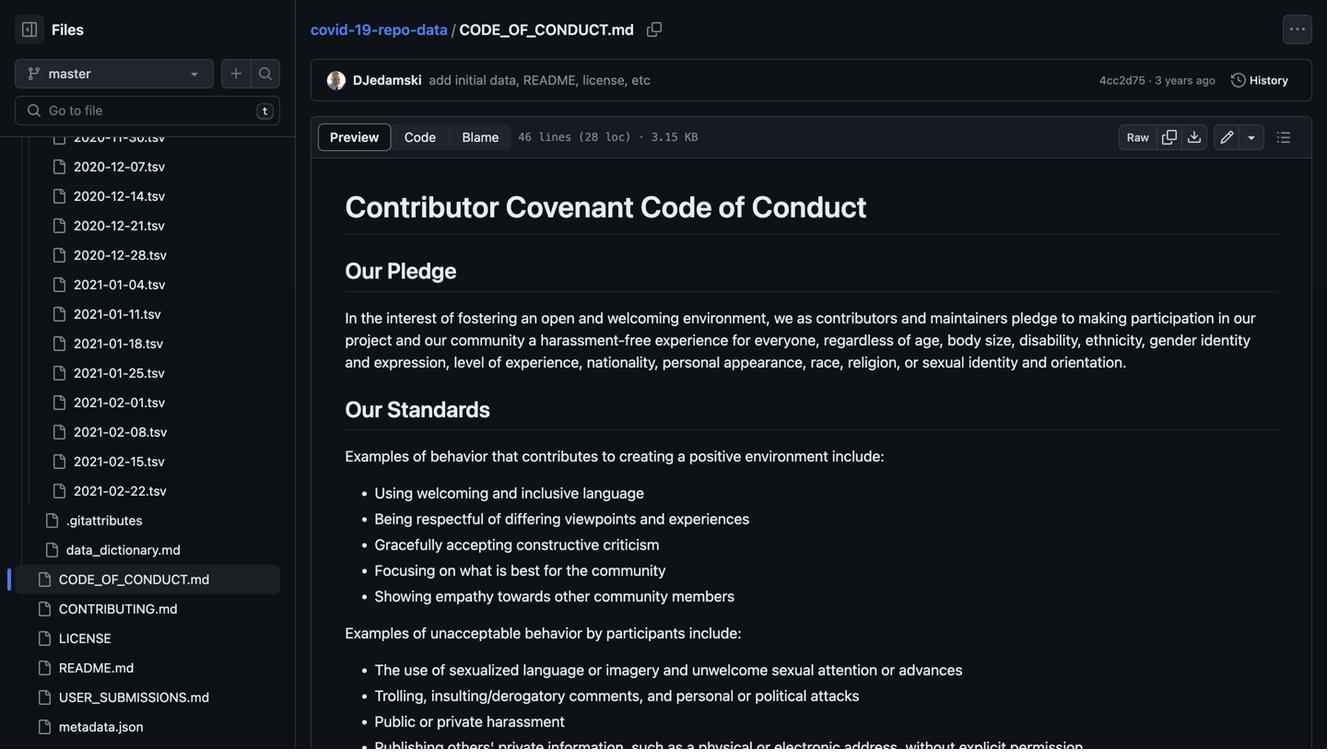 Task type: locate. For each thing, give the bounding box(es) containing it.
2021-
[[74, 277, 109, 292], [74, 307, 109, 322], [74, 336, 109, 351], [74, 366, 109, 381], [74, 395, 109, 410], [74, 425, 109, 440], [74, 454, 109, 469], [74, 484, 109, 499]]

2 examples from the top
[[345, 625, 409, 642]]

the inside using welcoming and inclusive language being respectful of differing viewpoints and experiences gracefully accepting constructive criticism focusing on what is best for the community showing empathy towards other community members
[[567, 562, 588, 580]]

1 vertical spatial identity
[[969, 353, 1019, 371]]

1 vertical spatial language
[[523, 662, 585, 679]]

code_of_conduct.md up readme,
[[460, 21, 634, 38]]

the right in
[[361, 309, 383, 327]]

4cc2d75
[[1100, 74, 1146, 87]]

for down constructive
[[544, 562, 563, 580]]

· left '3.15' on the top
[[639, 131, 645, 144]]

include: down members
[[690, 625, 742, 642]]

2020- up 2020-12-21.tsv at the left top of the page
[[74, 189, 111, 204]]

of left age,
[[898, 331, 912, 349]]

2021- for 2021-02-22.tsv
[[74, 484, 109, 499]]

2 2021- from the top
[[74, 307, 109, 322]]

18.tsv
[[129, 336, 163, 351]]

file image for 2020-12-07.tsv
[[52, 160, 66, 174]]

focusing
[[375, 562, 436, 580]]

0 horizontal spatial ·
[[639, 131, 645, 144]]

comments,
[[570, 687, 644, 705]]

0 vertical spatial language
[[583, 485, 644, 502]]

file image for readme.md
[[37, 661, 52, 676]]

21.tsv
[[130, 218, 165, 233]]

kb
[[685, 131, 698, 144]]

1 horizontal spatial code_of_conduct.md
[[460, 21, 634, 38]]

2020- up 2020-12-07.tsv
[[74, 130, 111, 145]]

1 horizontal spatial to
[[1062, 309, 1075, 327]]

2021- up 2021-02-15.tsv
[[74, 425, 109, 440]]

to
[[1062, 309, 1075, 327], [602, 448, 616, 465]]

environment,
[[683, 309, 771, 327]]

1 horizontal spatial for
[[733, 331, 751, 349]]

environment
[[746, 448, 829, 465]]

4 2021- from the top
[[74, 366, 109, 381]]

and down imagery
[[648, 687, 673, 705]]

01- for 25.tsv
[[109, 366, 129, 381]]

12- up 2021-01-04.tsv
[[111, 248, 130, 263]]

0 horizontal spatial the
[[361, 309, 383, 327]]

community inside "in the interest of fostering an open and welcoming environment, we as contributors and maintainers pledge to making participation in our project and our community a harassment-free experience for everyone, regardless of age, body size, disability, ethnicity, gender identity and expression, level of experience, nationality, personal appearance, race, religion, or sexual identity and orientation."
[[451, 331, 525, 349]]

0 horizontal spatial code
[[405, 130, 436, 145]]

file image for 2020-12-21.tsv
[[52, 219, 66, 233]]

more edit options image
[[1245, 130, 1260, 145]]

2021- up 2021-01-18.tsv on the top left of page
[[74, 307, 109, 322]]

as
[[797, 309, 813, 327]]

personal inside the use of sexualized language or imagery and unwelcome sexual attention or advances trolling, insulting/derogatory comments, and personal or political attacks public or private harassment
[[677, 687, 734, 705]]

0 vertical spatial to
[[1062, 309, 1075, 327]]

copy raw content image
[[1163, 130, 1178, 145]]

a left positive
[[678, 448, 686, 465]]

djedamski
[[353, 72, 422, 88]]

01- for 11.tsv
[[109, 307, 129, 322]]

community down criticism
[[592, 562, 666, 580]]

2021- down "2021-01-11.tsv"
[[74, 336, 109, 351]]

· left 3
[[1149, 74, 1152, 87]]

file image
[[52, 248, 66, 263], [52, 337, 66, 351], [52, 366, 66, 381], [52, 396, 66, 410], [52, 425, 66, 440], [52, 455, 66, 469], [37, 573, 52, 587], [37, 602, 52, 617], [37, 691, 52, 705]]

code_of_conduct.md tree item
[[15, 565, 280, 595]]

02- down 2021-02-15.tsv
[[109, 484, 130, 499]]

file image for 2021-01-11.tsv
[[52, 307, 66, 322]]

accepting
[[447, 536, 513, 554]]

1 2021- from the top
[[74, 277, 109, 292]]

lines
[[539, 131, 572, 144]]

0 vertical spatial a
[[529, 331, 537, 349]]

1 horizontal spatial ·
[[1149, 74, 1152, 87]]

user_submissions.md
[[59, 690, 209, 705]]

our down the expression,
[[345, 396, 383, 422]]

loc)
[[605, 131, 632, 144]]

community
[[451, 331, 525, 349], [592, 562, 666, 580], [594, 588, 668, 605]]

0 vertical spatial for
[[733, 331, 751, 349]]

harassment
[[487, 713, 565, 731]]

behavior left by
[[525, 625, 583, 642]]

our right "in"
[[1234, 309, 1257, 327]]

creating
[[620, 448, 674, 465]]

raw
[[1128, 131, 1150, 144]]

1 vertical spatial for
[[544, 562, 563, 580]]

experience
[[655, 331, 729, 349]]

best
[[511, 562, 540, 580]]

behavior
[[431, 448, 488, 465], [525, 625, 583, 642]]

1 examples from the top
[[345, 448, 409, 465]]

and down the that
[[493, 485, 518, 502]]

our
[[345, 258, 383, 284], [345, 396, 383, 422]]

language down examples of unacceptable behavior by participants include: at bottom
[[523, 662, 585, 679]]

1 vertical spatial the
[[567, 562, 588, 580]]

our standards
[[345, 396, 491, 422]]

0 horizontal spatial for
[[544, 562, 563, 580]]

behavior left the that
[[431, 448, 488, 465]]

12- up 2020-12-28.tsv
[[111, 218, 130, 233]]

personal down experience
[[663, 353, 720, 371]]

1 02- from the top
[[109, 395, 130, 410]]

identity down "in"
[[1202, 331, 1251, 349]]

3 2021- from the top
[[74, 336, 109, 351]]

license,
[[583, 72, 629, 88]]

2021- for 2021-02-08.tsv
[[74, 425, 109, 440]]

0 vertical spatial identity
[[1202, 331, 1251, 349]]

5 2020- from the top
[[74, 248, 111, 263]]

raw link
[[1119, 124, 1158, 150]]

the
[[375, 662, 400, 679]]

1 vertical spatial personal
[[677, 687, 734, 705]]

attention
[[818, 662, 878, 679]]

code_of_conduct.md down data_dictionary.md
[[59, 572, 210, 587]]

and up harassment-
[[579, 309, 604, 327]]

group
[[15, 0, 280, 565], [15, 0, 280, 506]]

0 horizontal spatial welcoming
[[417, 485, 489, 502]]

file image left 2021-01-04.tsv
[[52, 278, 66, 292]]

Go to file text field
[[49, 97, 249, 124]]

12- down 11-
[[111, 159, 130, 174]]

25.tsv
[[129, 366, 165, 381]]

0 horizontal spatial sexual
[[772, 662, 815, 679]]

examples for examples of behavior that contributes to creating a positive environment include:
[[345, 448, 409, 465]]

files tree
[[15, 0, 280, 742]]

empathy
[[436, 588, 494, 605]]

the up other
[[567, 562, 588, 580]]

git branch image
[[27, 66, 41, 81]]

1 horizontal spatial behavior
[[525, 625, 583, 642]]

nationality,
[[587, 353, 659, 371]]

private
[[437, 713, 483, 731]]

welcoming up respectful
[[417, 485, 489, 502]]

file image left readme.md
[[37, 661, 52, 676]]

or down age,
[[905, 353, 919, 371]]

2 vertical spatial community
[[594, 588, 668, 605]]

of left conduct
[[719, 189, 746, 224]]

4 12- from the top
[[111, 248, 130, 263]]

0 horizontal spatial to
[[602, 448, 616, 465]]

our up in
[[345, 258, 383, 284]]

file image left license on the bottom
[[37, 632, 52, 646]]

1 horizontal spatial include:
[[833, 448, 885, 465]]

1 01- from the top
[[109, 277, 129, 292]]

for down 'environment,'
[[733, 331, 751, 349]]

more file actions image
[[1291, 22, 1306, 37]]

file image left 2020-12-07.tsv
[[52, 160, 66, 174]]

file image for 2021-01-04.tsv
[[52, 278, 66, 292]]

outline image
[[1277, 130, 1292, 145]]

2020- up 2020-12-14.tsv
[[74, 159, 111, 174]]

1 vertical spatial sexual
[[772, 662, 815, 679]]

0 horizontal spatial identity
[[969, 353, 1019, 371]]

12- for 14.tsv
[[111, 189, 130, 204]]

t
[[262, 106, 268, 117]]

of up use
[[413, 625, 427, 642]]

covid-19-repo-data / code_of_conduct.md
[[311, 21, 634, 38]]

1 horizontal spatial the
[[567, 562, 588, 580]]

language up viewpoints
[[583, 485, 644, 502]]

use
[[404, 662, 428, 679]]

file image left 2020-12-14.tsv
[[52, 189, 66, 204]]

master button
[[15, 59, 214, 89]]

2021- for 2021-01-04.tsv
[[74, 277, 109, 292]]

of up the accepting
[[488, 510, 502, 528]]

2 our from the top
[[345, 396, 383, 422]]

file image left the .gitattributes
[[44, 514, 59, 528]]

2 2020- from the top
[[74, 159, 111, 174]]

28.tsv
[[130, 248, 167, 263]]

2 12- from the top
[[111, 189, 130, 204]]

0 horizontal spatial code_of_conduct.md
[[59, 572, 210, 587]]

12- for 07.tsv
[[111, 159, 130, 174]]

file image
[[52, 130, 66, 145], [52, 160, 66, 174], [52, 189, 66, 204], [52, 219, 66, 233], [52, 278, 66, 292], [52, 307, 66, 322], [52, 484, 66, 499], [44, 514, 59, 528], [44, 543, 59, 558], [37, 632, 52, 646], [37, 661, 52, 676], [37, 720, 52, 735]]

01- up "2021-01-11.tsv"
[[109, 277, 129, 292]]

differing
[[505, 510, 561, 528]]

history image
[[1232, 73, 1247, 88]]

participants
[[607, 625, 686, 642]]

community down fostering
[[451, 331, 525, 349]]

0 horizontal spatial our
[[425, 331, 447, 349]]

1 2020- from the top
[[74, 130, 111, 145]]

12- for 28.tsv
[[111, 248, 130, 263]]

etc
[[632, 72, 651, 88]]

maintainers
[[931, 309, 1008, 327]]

0 horizontal spatial include:
[[690, 625, 742, 642]]

file image left data_dictionary.md
[[44, 543, 59, 558]]

02- for 15.tsv
[[109, 454, 130, 469]]

language inside using welcoming and inclusive language being respectful of differing viewpoints and experiences gracefully accepting constructive criticism focusing on what is best for the community showing empathy towards other community members
[[583, 485, 644, 502]]

3 02- from the top
[[109, 454, 130, 469]]

language for insulting/derogatory
[[523, 662, 585, 679]]

language inside the use of sexualized language or imagery and unwelcome sexual attention or advances trolling, insulting/derogatory comments, and personal or political attacks public or private harassment
[[523, 662, 585, 679]]

01- up 2021-01-25.tsv
[[109, 336, 129, 351]]

1 horizontal spatial welcoming
[[608, 309, 680, 327]]

1 horizontal spatial a
[[678, 448, 686, 465]]

sexual up political
[[772, 662, 815, 679]]

and
[[579, 309, 604, 327], [902, 309, 927, 327], [396, 331, 421, 349], [345, 353, 370, 371], [1023, 353, 1048, 371], [493, 485, 518, 502], [640, 510, 665, 528], [664, 662, 689, 679], [648, 687, 673, 705]]

2020- down 2020-12-21.tsv at the left top of the page
[[74, 248, 111, 263]]

02-
[[109, 395, 130, 410], [109, 425, 130, 440], [109, 454, 130, 469], [109, 484, 130, 499]]

or right 'public'
[[420, 713, 433, 731]]

examples up the
[[345, 625, 409, 642]]

a down an
[[529, 331, 537, 349]]

welcoming up free
[[608, 309, 680, 327]]

19-
[[355, 21, 378, 38]]

file image for data_dictionary.md
[[44, 543, 59, 558]]

01- up 2021-01-18.tsv on the top left of page
[[109, 307, 129, 322]]

our
[[1234, 309, 1257, 327], [425, 331, 447, 349]]

02- down 2021-01-25.tsv
[[109, 395, 130, 410]]

0 vertical spatial code
[[405, 130, 436, 145]]

2020- down 2020-12-14.tsv
[[74, 218, 111, 233]]

0 vertical spatial the
[[361, 309, 383, 327]]

file image up the .gitattributes
[[52, 484, 66, 499]]

2021- up "2021-01-11.tsv"
[[74, 277, 109, 292]]

2021- up 2021-02-22.tsv
[[74, 454, 109, 469]]

12- down 2020-12-07.tsv
[[111, 189, 130, 204]]

examples of unacceptable behavior by participants include:
[[345, 625, 742, 642]]

2021- down 2021-01-25.tsv
[[74, 395, 109, 410]]

or down unwelcome
[[738, 687, 752, 705]]

file image left 2020-12-21.tsv at the left top of the page
[[52, 219, 66, 233]]

0 vertical spatial our
[[345, 258, 383, 284]]

imagery
[[606, 662, 660, 679]]

constructive
[[517, 536, 600, 554]]

identity down size,
[[969, 353, 1019, 371]]

2 02- from the top
[[109, 425, 130, 440]]

include: right environment
[[833, 448, 885, 465]]

0 vertical spatial personal
[[663, 353, 720, 371]]

3 2020- from the top
[[74, 189, 111, 204]]

1 horizontal spatial identity
[[1202, 331, 1251, 349]]

gender
[[1150, 331, 1198, 349]]

harassment-
[[541, 331, 625, 349]]

1 vertical spatial examples
[[345, 625, 409, 642]]

a
[[529, 331, 537, 349], [678, 448, 686, 465]]

1 vertical spatial welcoming
[[417, 485, 489, 502]]

0 horizontal spatial a
[[529, 331, 537, 349]]

2 01- from the top
[[109, 307, 129, 322]]

download raw content image
[[1188, 130, 1202, 145]]

file image left metadata.json
[[37, 720, 52, 735]]

preview
[[330, 130, 379, 145]]

2020- for 2020-12-07.tsv
[[74, 159, 111, 174]]

what
[[460, 562, 492, 580]]

0 vertical spatial sexual
[[923, 353, 965, 371]]

our pledge
[[345, 258, 457, 284]]

0 vertical spatial code_of_conduct.md
[[460, 21, 634, 38]]

or inside "in the interest of fostering an open and welcoming environment, we as contributors and maintainers pledge to making participation in our project and our community a harassment-free experience for everyone, regardless of age, body size, disability, ethnicity, gender identity and expression, level of experience, nationality, personal appearance, race, religion, or sexual identity and orientation."
[[905, 353, 919, 371]]

file image left "2021-01-11.tsv"
[[52, 307, 66, 322]]

code
[[405, 130, 436, 145], [641, 189, 712, 224]]

1 our from the top
[[345, 258, 383, 284]]

readme.md
[[59, 661, 134, 676]]

7 2021- from the top
[[74, 454, 109, 469]]

sexual inside "in the interest of fostering an open and welcoming environment, we as contributors and maintainers pledge to making participation in our project and our community a harassment-free experience for everyone, regardless of age, body size, disability, ethnicity, gender identity and expression, level of experience, nationality, personal appearance, race, religion, or sexual identity and orientation."
[[923, 353, 965, 371]]

edit file image
[[1220, 130, 1235, 145]]

02- for 08.tsv
[[109, 425, 130, 440]]

file image for license
[[37, 632, 52, 646]]

0 vertical spatial welcoming
[[608, 309, 680, 327]]

our up the expression,
[[425, 331, 447, 349]]

or
[[905, 353, 919, 371], [589, 662, 602, 679], [882, 662, 896, 679], [738, 687, 752, 705], [420, 713, 433, 731]]

02- for 22.tsv
[[109, 484, 130, 499]]

sexual down age,
[[923, 353, 965, 371]]

01-
[[109, 277, 129, 292], [109, 307, 129, 322], [109, 336, 129, 351], [109, 366, 129, 381]]

file image for .gitattributes
[[44, 514, 59, 528]]

for
[[733, 331, 751, 349], [544, 562, 563, 580]]

2020-11-30.tsv
[[74, 130, 165, 145]]

file image for 2020-12-28.tsv
[[52, 248, 66, 263]]

4 2020- from the top
[[74, 218, 111, 233]]

welcoming
[[608, 309, 680, 327], [417, 485, 489, 502]]

religion,
[[848, 353, 901, 371]]

to left creating
[[602, 448, 616, 465]]

2021- up the .gitattributes
[[74, 484, 109, 499]]

of
[[719, 189, 746, 224], [441, 309, 454, 327], [898, 331, 912, 349], [489, 353, 502, 371], [413, 448, 427, 465], [488, 510, 502, 528], [413, 625, 427, 642], [432, 662, 446, 679]]

3 12- from the top
[[111, 218, 130, 233]]

1 horizontal spatial our
[[1234, 309, 1257, 327]]

1 vertical spatial our
[[345, 396, 383, 422]]

1 vertical spatial code_of_conduct.md
[[59, 572, 210, 587]]

1 horizontal spatial code
[[641, 189, 712, 224]]

0 vertical spatial our
[[1234, 309, 1257, 327]]

code left blame
[[405, 130, 436, 145]]

1 vertical spatial include:
[[690, 625, 742, 642]]

personal down unwelcome
[[677, 687, 734, 705]]

of right use
[[432, 662, 446, 679]]

1 vertical spatial our
[[425, 331, 447, 349]]

personal inside "in the interest of fostering an open and welcoming environment, we as contributors and maintainers pledge to making participation in our project and our community a harassment-free experience for everyone, regardless of age, body size, disability, ethnicity, gender identity and expression, level of experience, nationality, personal appearance, race, religion, or sexual identity and orientation."
[[663, 353, 720, 371]]

we
[[775, 309, 794, 327]]

1 12- from the top
[[111, 159, 130, 174]]

community up participants
[[594, 588, 668, 605]]

02- up 2021-02-22.tsv
[[109, 454, 130, 469]]

01- down 2021-01-18.tsv on the top left of page
[[109, 366, 129, 381]]

01- for 18.tsv
[[109, 336, 129, 351]]

and down 'disability,'
[[1023, 353, 1048, 371]]

01- for 04.tsv
[[109, 277, 129, 292]]

0 vertical spatial behavior
[[431, 448, 488, 465]]

0 vertical spatial community
[[451, 331, 525, 349]]

5 2021- from the top
[[74, 395, 109, 410]]

1 horizontal spatial sexual
[[923, 353, 965, 371]]

conduct
[[752, 189, 868, 224]]

4 02- from the top
[[109, 484, 130, 499]]

2020-12-14.tsv
[[74, 189, 165, 204]]

contributor
[[345, 189, 500, 224]]

6 2021- from the top
[[74, 425, 109, 440]]

0 vertical spatial ·
[[1149, 74, 1152, 87]]

and right imagery
[[664, 662, 689, 679]]

02- down 2021-02-01.tsv
[[109, 425, 130, 440]]

8 2021- from the top
[[74, 484, 109, 499]]

file image left 2020-11-30.tsv
[[52, 130, 66, 145]]

code down '3.15' on the top
[[641, 189, 712, 224]]

2021- down 2021-01-18.tsv on the top left of page
[[74, 366, 109, 381]]

file image for 2021-02-15.tsv
[[52, 455, 66, 469]]

3 01- from the top
[[109, 336, 129, 351]]

1 vertical spatial behavior
[[525, 625, 583, 642]]

4 01- from the top
[[109, 366, 129, 381]]

file image inside code_of_conduct.md tree item
[[37, 573, 52, 587]]

examples up using at the bottom left of the page
[[345, 448, 409, 465]]

0 vertical spatial examples
[[345, 448, 409, 465]]

to up 'disability,'
[[1062, 309, 1075, 327]]

and up age,
[[902, 309, 927, 327]]

46 lines (28 loc) · 3.15 kb
[[519, 131, 698, 144]]

examples for examples of unacceptable behavior by participants include:
[[345, 625, 409, 642]]

0 horizontal spatial behavior
[[431, 448, 488, 465]]



Task type: describe. For each thing, give the bounding box(es) containing it.
2021- for 2021-01-18.tsv
[[74, 336, 109, 351]]

1 vertical spatial code
[[641, 189, 712, 224]]

years
[[1166, 74, 1194, 87]]

sexual inside the use of sexualized language or imagery and unwelcome sexual attention or advances trolling, insulting/derogatory comments, and personal or political attacks public or private harassment
[[772, 662, 815, 679]]

for inside using welcoming and inclusive language being respectful of differing viewpoints and experiences gracefully accepting constructive criticism focusing on what is best for the community showing empathy towards other community members
[[544, 562, 563, 580]]

to inside "in the interest of fostering an open and welcoming environment, we as contributors and maintainers pledge to making participation in our project and our community a harassment-free experience for everyone, regardless of age, body size, disability, ethnicity, gender identity and expression, level of experience, nationality, personal appearance, race, religion, or sexual identity and orientation."
[[1062, 309, 1075, 327]]

sexualized
[[449, 662, 519, 679]]

3.15
[[652, 131, 678, 144]]

gracefully
[[375, 536, 443, 554]]

an
[[522, 309, 538, 327]]

a inside "in the interest of fostering an open and welcoming environment, we as contributors and maintainers pledge to making participation in our project and our community a harassment-free experience for everyone, regardless of age, body size, disability, ethnicity, gender identity and expression, level of experience, nationality, personal appearance, race, religion, or sexual identity and orientation."
[[529, 331, 537, 349]]

being
[[375, 510, 413, 528]]

add file tooltip
[[221, 59, 251, 89]]

file image for 2021-02-01.tsv
[[52, 396, 66, 410]]

2021- for 2021-01-11.tsv
[[74, 307, 109, 322]]

the use of sexualized language or imagery and unwelcome sexual attention or advances trolling, insulting/derogatory comments, and personal or political attacks public or private harassment
[[375, 662, 963, 731]]

contributor covenant code of conduct
[[345, 189, 868, 224]]

in the interest of fostering an open and welcoming environment, we as contributors and maintainers pledge to making participation in our project and our community a harassment-free experience for everyone, regardless of age, body size, disability, ethnicity, gender identity and expression, level of experience, nationality, personal appearance, race, religion, or sexual identity and orientation.
[[345, 309, 1257, 371]]

12- for 21.tsv
[[111, 218, 130, 233]]

2020- for 2020-11-30.tsv
[[74, 130, 111, 145]]

contributes
[[522, 448, 599, 465]]

or right attention
[[882, 662, 896, 679]]

language for constructive
[[583, 485, 644, 502]]

attacks
[[811, 687, 860, 705]]

is
[[496, 562, 507, 580]]

unacceptable
[[431, 625, 521, 642]]

add
[[429, 72, 452, 88]]

2021-01-11.tsv
[[74, 307, 161, 322]]

file image for 2020-12-14.tsv
[[52, 189, 66, 204]]

file image for 2021-01-18.tsv
[[52, 337, 66, 351]]

covenant
[[506, 189, 635, 224]]

and up criticism
[[640, 510, 665, 528]]

orientation.
[[1052, 353, 1127, 371]]

insulting/derogatory
[[432, 687, 566, 705]]

our for our standards
[[345, 396, 383, 422]]

07.tsv
[[130, 159, 165, 174]]

1 vertical spatial community
[[592, 562, 666, 580]]

data_dictionary.md
[[66, 543, 181, 558]]

file image for 2021-01-25.tsv
[[52, 366, 66, 381]]

search image
[[27, 103, 41, 118]]

towards
[[498, 588, 551, 605]]

open
[[542, 309, 575, 327]]

age,
[[915, 331, 944, 349]]

data,
[[490, 72, 520, 88]]

using
[[375, 485, 413, 502]]

fork this repository and edit the file tooltip
[[1214, 124, 1240, 150]]

2020- for 2020-12-28.tsv
[[74, 248, 111, 263]]

pledge
[[1012, 309, 1058, 327]]

file view element
[[318, 124, 512, 151]]

interest
[[387, 309, 437, 327]]

1 vertical spatial ·
[[639, 131, 645, 144]]

initial
[[455, 72, 487, 88]]

2021- for 2021-02-15.tsv
[[74, 454, 109, 469]]

public
[[375, 713, 416, 731]]

30.tsv
[[129, 130, 165, 145]]

file image for metadata.json
[[37, 720, 52, 735]]

everyone,
[[755, 331, 820, 349]]

2021-02-01.tsv
[[74, 395, 165, 410]]

regardless
[[824, 331, 894, 349]]

djedamski image
[[327, 72, 346, 90]]

welcoming inside using welcoming and inclusive language being respectful of differing viewpoints and experiences gracefully accepting constructive criticism focusing on what is best for the community showing empathy towards other community members
[[417, 485, 489, 502]]

blame
[[463, 130, 499, 145]]

15.tsv
[[130, 454, 165, 469]]

file image for code_of_conduct.md
[[37, 573, 52, 587]]

add initial data, readme, license, etc
[[429, 72, 651, 88]]

download raw file tooltip
[[1182, 124, 1208, 150]]

file image for 2020-11-30.tsv
[[52, 130, 66, 145]]

ethnicity,
[[1086, 331, 1146, 349]]

pledge
[[387, 258, 457, 284]]

2021-02-15.tsv
[[74, 454, 165, 469]]

/
[[452, 21, 456, 38]]

criticism
[[603, 536, 660, 554]]

1 vertical spatial a
[[678, 448, 686, 465]]

11.tsv
[[129, 307, 161, 322]]

appearance,
[[724, 353, 807, 371]]

search this repository image
[[258, 66, 273, 81]]

project
[[345, 331, 392, 349]]

46
[[519, 131, 532, 144]]

of inside using welcoming and inclusive language being respectful of differing viewpoints and experiences gracefully accepting constructive criticism focusing on what is best for the community showing empathy towards other community members
[[488, 510, 502, 528]]

2021- for 2021-02-01.tsv
[[74, 395, 109, 410]]

expression,
[[374, 353, 450, 371]]

using welcoming and inclusive language being respectful of differing viewpoints and experiences gracefully accepting constructive criticism focusing on what is best for the community showing empathy towards other community members
[[375, 485, 750, 605]]

file image for 2021-02-08.tsv
[[52, 425, 66, 440]]

on
[[439, 562, 456, 580]]

2020- for 2020-12-14.tsv
[[74, 189, 111, 204]]

showing
[[375, 588, 432, 605]]

license
[[59, 631, 111, 646]]

2020-12-07.tsv
[[74, 159, 165, 174]]

1 vertical spatial to
[[602, 448, 616, 465]]

for inside "in the interest of fostering an open and welcoming environment, we as contributors and maintainers pledge to making participation in our project and our community a harassment-free experience for everyone, regardless of age, body size, disability, ethnicity, gender identity and expression, level of experience, nationality, personal appearance, race, religion, or sexual identity and orientation."
[[733, 331, 751, 349]]

or up comments,
[[589, 662, 602, 679]]

the inside "in the interest of fostering an open and welcoming environment, we as contributors and maintainers pledge to making participation in our project and our community a harassment-free experience for everyone, regardless of age, body size, disability, ethnicity, gender identity and expression, level of experience, nationality, personal appearance, race, religion, or sexual identity and orientation."
[[361, 309, 383, 327]]

and down project
[[345, 353, 370, 371]]

our for our pledge
[[345, 258, 383, 284]]

of inside the use of sexualized language or imagery and unwelcome sexual attention or advances trolling, insulting/derogatory comments, and personal or political attacks public or private harassment
[[432, 662, 446, 679]]

2021- for 2021-01-25.tsv
[[74, 366, 109, 381]]

code inside code button
[[405, 130, 436, 145]]

code_of_conduct.md inside tree item
[[59, 572, 210, 587]]

preview button
[[318, 124, 391, 151]]

0 vertical spatial include:
[[833, 448, 885, 465]]

4cc2d75 link
[[1100, 72, 1146, 89]]

add file image
[[229, 66, 244, 81]]

participation
[[1132, 309, 1215, 327]]

08.tsv
[[130, 425, 167, 440]]

that
[[492, 448, 519, 465]]

2020- for 2020-12-21.tsv
[[74, 218, 111, 233]]

file image for contributing.md
[[37, 602, 52, 617]]

file image for user_submissions.md
[[37, 691, 52, 705]]

political
[[756, 687, 807, 705]]

metadata.json
[[59, 720, 143, 735]]

of down 'our standards' at the bottom
[[413, 448, 427, 465]]

copy path image
[[647, 22, 662, 37]]

of right interest
[[441, 309, 454, 327]]

01.tsv
[[130, 395, 165, 410]]

2021-02-22.tsv
[[74, 484, 167, 499]]

covid-19-repo-data link
[[311, 21, 448, 38]]

welcoming inside "in the interest of fostering an open and welcoming environment, we as contributors and maintainers pledge to making participation in our project and our community a harassment-free experience for everyone, regardless of age, body size, disability, ethnicity, gender identity and expression, level of experience, nationality, personal appearance, race, religion, or sexual identity and orientation."
[[608, 309, 680, 327]]

data
[[417, 21, 448, 38]]

and down interest
[[396, 331, 421, 349]]

trolling,
[[375, 687, 428, 705]]

2020-12-28.tsv
[[74, 248, 167, 263]]

by
[[587, 625, 603, 642]]

22.tsv
[[130, 484, 167, 499]]

standards
[[387, 396, 491, 422]]

repo-
[[378, 21, 417, 38]]

2021-01-04.tsv
[[74, 277, 166, 292]]

race,
[[811, 353, 845, 371]]

02- for 01.tsv
[[109, 395, 130, 410]]

draggable pane splitter slider
[[293, 0, 298, 750]]

level
[[454, 353, 485, 371]]

unwelcome
[[693, 662, 768, 679]]

file image for 2021-02-22.tsv
[[52, 484, 66, 499]]

contributors
[[817, 309, 898, 327]]

of right 'level' in the top of the page
[[489, 353, 502, 371]]

side panel image
[[22, 22, 37, 37]]



Task type: vqa. For each thing, say whether or not it's contained in the screenshot.
Sorts
no



